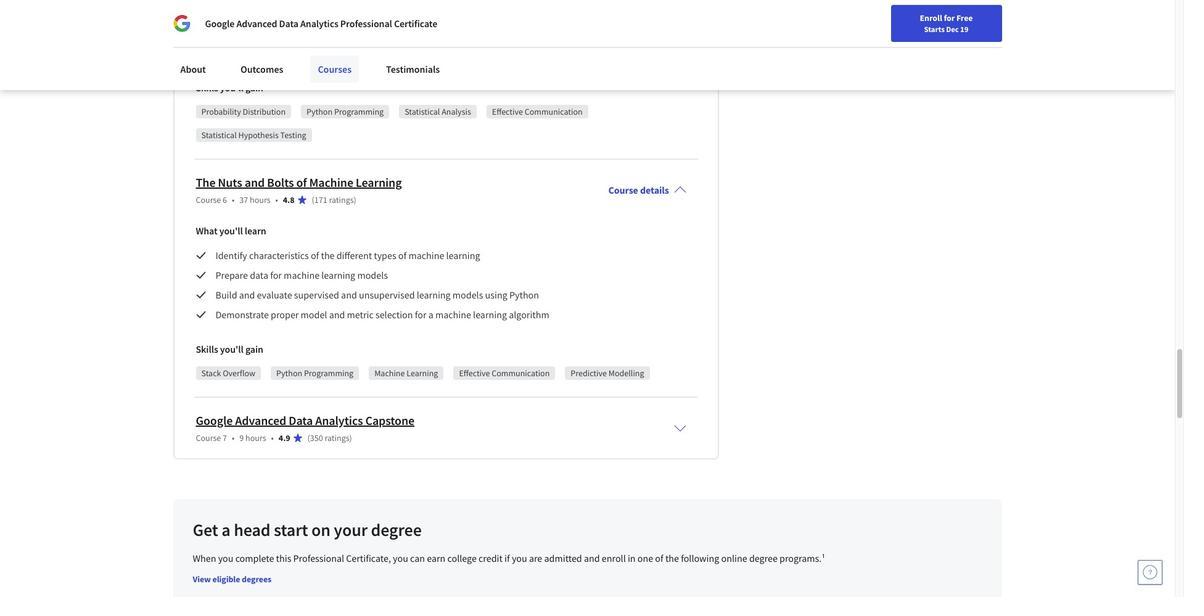 Task type: locate. For each thing, give the bounding box(es) containing it.
data right linear
[[279, 17, 298, 30]]

machine right selection
[[435, 308, 471, 321]]

google up 7
[[196, 413, 233, 428]]

1 vertical spatial (
[[308, 432, 310, 443]]

google for google advanced data analytics capstone
[[196, 413, 233, 428]]

you'll left learn
[[219, 224, 243, 237]]

eligible
[[212, 574, 240, 585]]

and right linear
[[276, 27, 292, 39]]

python programming
[[307, 106, 384, 117], [276, 368, 354, 379]]

1 vertical spatial advanced
[[235, 413, 286, 428]]

4.9
[[279, 432, 290, 443]]

0 vertical spatial models
[[357, 269, 388, 281]]

1 horizontal spatial machine
[[375, 368, 405, 379]]

1 vertical spatial )
[[349, 432, 352, 443]]

linear
[[251, 27, 274, 39]]

the left different
[[321, 249, 335, 261]]

machine up supervised
[[284, 269, 320, 281]]

1 vertical spatial gain
[[245, 343, 263, 355]]

0 vertical spatial communication
[[525, 106, 583, 117]]

programming down courses
[[334, 106, 384, 117]]

2 horizontal spatial you
[[512, 552, 527, 564]]

2 you from the left
[[393, 552, 408, 564]]

advanced for google advanced data analytics professional certificate
[[236, 17, 277, 30]]

identify
[[216, 249, 247, 261]]

outcomes
[[240, 63, 283, 75]]

gain for distribution
[[245, 81, 263, 94]]

testimonials
[[386, 63, 440, 75]]

1 vertical spatial data
[[289, 413, 313, 428]]

the nuts and bolts of machine learning
[[196, 175, 402, 190]]

free
[[957, 12, 973, 23]]

demonstrate
[[216, 308, 269, 321]]

bolts
[[267, 175, 294, 190]]

machine up capstone
[[375, 368, 405, 379]]

0 vertical spatial model
[[251, 47, 277, 59]]

communication for statistical analysis
[[525, 106, 583, 117]]

python programming up google advanced data analytics capstone link
[[276, 368, 354, 379]]

machine right types
[[409, 249, 444, 261]]

(
[[312, 194, 314, 205], [308, 432, 310, 443]]

and up metric
[[341, 289, 357, 301]]

head
[[234, 519, 270, 541]]

( for analytics
[[308, 432, 310, 443]]

data for capstone
[[289, 413, 313, 428]]

1 horizontal spatial effective
[[492, 106, 523, 117]]

0 vertical spatial advanced
[[236, 17, 277, 30]]

the
[[196, 175, 216, 190]]

0 horizontal spatial )
[[349, 432, 352, 443]]

advanced up 9
[[235, 413, 286, 428]]

course left 7
[[196, 432, 221, 443]]

0 vertical spatial analytics
[[300, 17, 338, 30]]

1 vertical spatial the
[[665, 552, 679, 564]]

1 skills from the top
[[196, 81, 218, 94]]

3 you from the left
[[512, 552, 527, 564]]

1 horizontal spatial statistical
[[405, 106, 440, 117]]

0 horizontal spatial machine
[[309, 175, 353, 190]]

you left can
[[393, 552, 408, 564]]

0 vertical spatial skills you'll gain
[[196, 81, 263, 94]]

different
[[337, 249, 372, 261]]

skills you'll gain up stack overflow
[[196, 343, 263, 355]]

the nuts and bolts of machine learning link
[[196, 175, 402, 190]]

0 vertical spatial for
[[944, 12, 955, 23]]

build and evaluate supervised and unsupervised learning models using python
[[216, 289, 539, 301]]

programming for statistical analysis
[[334, 106, 384, 117]]

1 vertical spatial google
[[196, 413, 233, 428]]

0 horizontal spatial you
[[218, 552, 233, 564]]

0 vertical spatial skills
[[196, 81, 218, 94]]

0 vertical spatial you'll
[[220, 81, 244, 94]]

1 vertical spatial ratings
[[325, 432, 349, 443]]

2 skills you'll gain from the top
[[196, 343, 263, 355]]

model up outcomes
[[251, 47, 277, 59]]

using
[[370, 27, 393, 39], [485, 289, 507, 301]]

gain down outcomes
[[245, 81, 263, 94]]

( down google advanced data analytics capstone
[[308, 432, 310, 443]]

gain up overflow
[[245, 343, 263, 355]]

you right if
[[512, 552, 527, 564]]

model
[[251, 47, 277, 59], [301, 308, 327, 321]]

skills you'll gain for stack
[[196, 343, 263, 355]]

about
[[180, 63, 206, 75]]

interpretation
[[342, 47, 400, 59]]

data up 350 at bottom left
[[289, 413, 313, 428]]

( 171 ratings )
[[312, 194, 356, 205]]

analytics up ( 350 ratings )
[[315, 413, 363, 428]]

1 vertical spatial hours
[[246, 432, 266, 443]]

courses link
[[311, 56, 359, 83]]

1 horizontal spatial the
[[665, 552, 679, 564]]

0 horizontal spatial statistical
[[201, 129, 237, 141]]

analytics for professional
[[300, 17, 338, 30]]

( down the nuts and bolts of machine learning
[[312, 194, 314, 205]]

the right one
[[665, 552, 679, 564]]

0 vertical spatial data
[[279, 17, 298, 30]]

None search field
[[176, 8, 472, 32]]

0 vertical spatial programming
[[334, 106, 384, 117]]

analytics up practice model evaluation and interpretation
[[300, 17, 338, 30]]

communication
[[525, 106, 583, 117], [492, 368, 550, 379]]

1 vertical spatial machine
[[284, 269, 320, 281]]

0 vertical spatial hours
[[250, 194, 271, 205]]

•
[[232, 194, 235, 205], [275, 194, 278, 205], [232, 432, 235, 443], [271, 432, 274, 443]]

you'll up stack overflow
[[220, 343, 244, 355]]

hours right 37
[[250, 194, 271, 205]]

and up courses
[[325, 47, 340, 59]]

0 vertical spatial using
[[370, 27, 393, 39]]

following
[[681, 552, 719, 564]]

analytics
[[300, 17, 338, 30], [315, 413, 363, 428]]

of right types
[[398, 249, 407, 261]]

0 vertical spatial )
[[354, 194, 356, 205]]

machine up ( 171 ratings )
[[309, 175, 353, 190]]

0 vertical spatial (
[[312, 194, 314, 205]]

0 horizontal spatial learning
[[356, 175, 402, 190]]

google up practice
[[205, 17, 235, 30]]

1 horizontal spatial model
[[301, 308, 327, 321]]

1 skills you'll gain from the top
[[196, 81, 263, 94]]

ratings for capstone
[[325, 432, 349, 443]]

) right 350 at bottom left
[[349, 432, 352, 443]]

0 vertical spatial professional
[[340, 17, 392, 30]]

hypothesis
[[238, 129, 279, 141]]

skills down about
[[196, 81, 218, 94]]

0 vertical spatial effective
[[492, 106, 523, 117]]

0 vertical spatial python programming
[[307, 106, 384, 117]]

and
[[276, 27, 292, 39], [325, 47, 340, 59], [245, 175, 265, 190], [239, 289, 255, 301], [341, 289, 357, 301], [329, 308, 345, 321], [584, 552, 600, 564]]

1 vertical spatial machine
[[375, 368, 405, 379]]

1 vertical spatial for
[[270, 269, 282, 281]]

1 vertical spatial skills
[[196, 343, 218, 355]]

1 horizontal spatial a
[[428, 308, 433, 321]]

build
[[216, 289, 237, 301]]

1 vertical spatial learning
[[407, 368, 438, 379]]

effective
[[492, 106, 523, 117], [459, 368, 490, 379]]

1 horizontal spatial (
[[312, 194, 314, 205]]

effective communication
[[492, 106, 583, 117], [459, 368, 550, 379]]

2 vertical spatial for
[[415, 308, 426, 321]]

learning up ( 171 ratings )
[[356, 175, 402, 190]]

1 vertical spatial analytics
[[315, 413, 363, 428]]

• right the 6
[[232, 194, 235, 205]]

programming for machine learning
[[304, 368, 354, 379]]

1 vertical spatial models
[[453, 289, 483, 301]]

statistical left "analysis"
[[405, 106, 440, 117]]

0 horizontal spatial degree
[[371, 519, 422, 541]]

0 horizontal spatial effective
[[459, 368, 490, 379]]

view
[[193, 574, 211, 585]]

0 horizontal spatial models
[[357, 269, 388, 281]]

skills
[[196, 81, 218, 94], [196, 343, 218, 355]]

0 vertical spatial a
[[428, 308, 433, 321]]

0 horizontal spatial (
[[308, 432, 310, 443]]

1 horizontal spatial )
[[354, 194, 356, 205]]

2 gain from the top
[[245, 343, 263, 355]]

) right 171
[[354, 194, 356, 205]]

on
[[311, 519, 331, 541]]

ratings right 171
[[329, 194, 354, 205]]

for right 'data' at the left of page
[[270, 269, 282, 281]]

the
[[321, 249, 335, 261], [665, 552, 679, 564]]

2 skills from the top
[[196, 343, 218, 355]]

for right selection
[[415, 308, 426, 321]]

course left details
[[608, 184, 638, 196]]

prepare
[[216, 269, 248, 281]]

skills up stack
[[196, 343, 218, 355]]

enroll for free starts dec 19
[[920, 12, 973, 34]]

python
[[395, 27, 424, 39], [307, 106, 333, 117], [509, 289, 539, 301], [276, 368, 302, 379]]

python programming down courses
[[307, 106, 384, 117]]

degree right online
[[749, 552, 778, 564]]

you'll for probability
[[220, 81, 244, 94]]

2 vertical spatial you'll
[[220, 343, 244, 355]]

skills you'll gain for probability
[[196, 81, 263, 94]]

advanced for google advanced data analytics capstone
[[235, 413, 286, 428]]

1 vertical spatial degree
[[749, 552, 778, 564]]

your
[[334, 519, 368, 541]]

gain
[[245, 81, 263, 94], [245, 343, 263, 355]]

1 horizontal spatial using
[[485, 289, 507, 301]]

0 horizontal spatial the
[[321, 249, 335, 261]]

advanced up practice
[[236, 17, 277, 30]]

0 horizontal spatial a
[[222, 519, 230, 541]]

1 vertical spatial effective communication
[[459, 368, 550, 379]]

effective for analysis
[[492, 106, 523, 117]]

statistical down probability
[[201, 129, 237, 141]]

admitted
[[544, 552, 582, 564]]

course left the 6
[[196, 194, 221, 205]]

0 vertical spatial ratings
[[329, 194, 354, 205]]

analytics for capstone
[[315, 413, 363, 428]]

1 vertical spatial communication
[[492, 368, 550, 379]]

0 vertical spatial learning
[[356, 175, 402, 190]]

a right selection
[[428, 308, 433, 321]]

0 vertical spatial gain
[[245, 81, 263, 94]]

and left enroll
[[584, 552, 600, 564]]

you
[[218, 552, 233, 564], [393, 552, 408, 564], [512, 552, 527, 564]]

starts
[[924, 24, 945, 34]]

machine
[[309, 175, 353, 190], [375, 368, 405, 379]]

1 vertical spatial statistical
[[201, 129, 237, 141]]

stack overflow
[[201, 368, 255, 379]]

probability
[[201, 106, 241, 117]]

evaluate
[[257, 289, 292, 301]]

courses
[[318, 63, 352, 75]]

2 horizontal spatial for
[[944, 12, 955, 23]]

learn
[[245, 224, 266, 237]]

ratings right 350 at bottom left
[[325, 432, 349, 443]]

1 vertical spatial professional
[[293, 552, 344, 564]]

model down supervised
[[301, 308, 327, 321]]

1 gain from the top
[[245, 81, 263, 94]]

a right get
[[222, 519, 230, 541]]

0 vertical spatial google
[[205, 17, 235, 30]]

for up dec
[[944, 12, 955, 23]]

skills for stack overflow
[[196, 343, 218, 355]]

) for of
[[354, 194, 356, 205]]

communication for machine learning
[[492, 368, 550, 379]]

statistical
[[405, 106, 440, 117], [201, 129, 237, 141]]

0 vertical spatial statistical
[[405, 106, 440, 117]]

hours for nuts
[[250, 194, 271, 205]]

practice model evaluation and interpretation
[[216, 47, 400, 59]]

you up "eligible"
[[218, 552, 233, 564]]

capstone
[[365, 413, 415, 428]]

you'll
[[220, 81, 244, 94], [219, 224, 243, 237], [220, 343, 244, 355]]

1 you from the left
[[218, 552, 233, 564]]

1 horizontal spatial you
[[393, 552, 408, 564]]

) for capstone
[[349, 432, 352, 443]]

python programming for stack overflow
[[276, 368, 354, 379]]

professional down on
[[293, 552, 344, 564]]

help center image
[[1143, 565, 1158, 580]]

0 horizontal spatial model
[[251, 47, 277, 59]]

1 vertical spatial effective
[[459, 368, 490, 379]]

• left 4.8
[[275, 194, 278, 205]]

machine learning
[[375, 368, 438, 379]]

professional up interpretation
[[340, 17, 392, 30]]

testing
[[280, 129, 306, 141]]

predictive modelling
[[571, 368, 644, 379]]

1 horizontal spatial models
[[453, 289, 483, 301]]

350
[[310, 432, 323, 443]]

learning up capstone
[[407, 368, 438, 379]]

for inside enroll for free starts dec 19
[[944, 12, 955, 23]]

skills you'll gain up probability
[[196, 81, 263, 94]]

credit
[[479, 552, 503, 564]]

1 horizontal spatial degree
[[749, 552, 778, 564]]

1 vertical spatial python programming
[[276, 368, 354, 379]]

hours right 9
[[246, 432, 266, 443]]

degree up can
[[371, 519, 422, 541]]

you'll up probability
[[220, 81, 244, 94]]

what you'll learn
[[196, 224, 266, 237]]

0 vertical spatial effective communication
[[492, 106, 583, 117]]

effective for learning
[[459, 368, 490, 379]]

programming up google advanced data analytics capstone link
[[304, 368, 354, 379]]

1 vertical spatial skills you'll gain
[[196, 343, 263, 355]]

1 vertical spatial programming
[[304, 368, 354, 379]]

google for google advanced data analytics professional certificate
[[205, 17, 235, 30]]

skills you'll gain
[[196, 81, 263, 94], [196, 343, 263, 355]]



Task type: vqa. For each thing, say whether or not it's contained in the screenshot.
of
yes



Task type: describe. For each thing, give the bounding box(es) containing it.
0 vertical spatial the
[[321, 249, 335, 261]]

this
[[276, 552, 291, 564]]

0 vertical spatial machine
[[409, 249, 444, 261]]

shopping cart: 1 item image
[[887, 9, 910, 29]]

statistical for statistical analysis
[[405, 106, 440, 117]]

statistical analysis
[[405, 106, 471, 117]]

in
[[628, 552, 636, 564]]

certificate,
[[346, 552, 391, 564]]

google image
[[173, 15, 190, 32]]

view eligible degrees
[[193, 574, 272, 585]]

google advanced data analytics capstone
[[196, 413, 415, 428]]

one
[[638, 552, 653, 564]]

perform
[[216, 27, 249, 39]]

google advanced data analytics capstone link
[[196, 413, 415, 428]]

probability distribution
[[201, 106, 286, 117]]

course for google advanced data analytics capstone
[[196, 432, 221, 443]]

course for the nuts and bolts of machine learning
[[196, 194, 221, 205]]

0 horizontal spatial for
[[270, 269, 282, 281]]

gain for overflow
[[245, 343, 263, 355]]

effective communication for machine learning
[[459, 368, 550, 379]]

unsupervised
[[359, 289, 415, 301]]

course 6 • 37 hours •
[[196, 194, 278, 205]]

what
[[196, 224, 217, 237]]

professional for certificate
[[340, 17, 392, 30]]

hours for advanced
[[246, 432, 266, 443]]

19
[[960, 24, 969, 34]]

can
[[410, 552, 425, 564]]

ratings for of
[[329, 194, 354, 205]]

1 horizontal spatial learning
[[407, 368, 438, 379]]

4.8
[[283, 194, 295, 205]]

earn
[[427, 552, 446, 564]]

0 horizontal spatial using
[[370, 27, 393, 39]]

demonstrate proper model and metric selection for a machine learning algorithm
[[216, 308, 549, 321]]

online
[[721, 552, 747, 564]]

regression
[[326, 27, 368, 39]]

of up prepare data for machine learning models
[[311, 249, 319, 261]]

1 horizontal spatial for
[[415, 308, 426, 321]]

metric
[[347, 308, 374, 321]]

google advanced data analytics professional certificate
[[205, 17, 437, 30]]

1 vertical spatial model
[[301, 308, 327, 321]]

171
[[314, 194, 327, 205]]

you'll for stack
[[220, 343, 244, 355]]

enroll
[[920, 12, 942, 23]]

professional for certificate,
[[293, 552, 344, 564]]

course details button
[[599, 166, 696, 213]]

testimonials link
[[379, 56, 447, 83]]

practice
[[216, 47, 249, 59]]

and left metric
[[329, 308, 345, 321]]

proper
[[271, 308, 299, 321]]

skills for probability distribution
[[196, 81, 218, 94]]

0 vertical spatial machine
[[309, 175, 353, 190]]

enroll
[[602, 552, 626, 564]]

of right one
[[655, 552, 664, 564]]

7
[[223, 432, 227, 443]]

statistical for statistical hypothesis testing
[[201, 129, 237, 141]]

1 vertical spatial using
[[485, 289, 507, 301]]

details
[[640, 184, 669, 196]]

data
[[250, 269, 268, 281]]

( for bolts
[[312, 194, 314, 205]]

and up 37
[[245, 175, 265, 190]]

identify characteristics of the different types of machine learning
[[216, 249, 482, 261]]

predictive
[[571, 368, 607, 379]]

complete
[[235, 552, 274, 564]]

2 vertical spatial machine
[[435, 308, 471, 321]]

python up 'algorithm' on the bottom left
[[509, 289, 539, 301]]

prepare data for machine learning models
[[216, 269, 390, 281]]

modelling
[[609, 368, 644, 379]]

python down courses link
[[307, 106, 333, 117]]

9
[[240, 432, 244, 443]]

1 vertical spatial you'll
[[219, 224, 243, 237]]

dec
[[946, 24, 959, 34]]

6
[[223, 194, 227, 205]]

0 vertical spatial degree
[[371, 519, 422, 541]]

analysis
[[442, 106, 471, 117]]

1 vertical spatial a
[[222, 519, 230, 541]]

view eligible degrees button
[[193, 573, 272, 585]]

types
[[374, 249, 396, 261]]

statistical hypothesis testing
[[201, 129, 306, 141]]

characteristics
[[249, 249, 309, 261]]

data for professional
[[279, 17, 298, 30]]

if
[[505, 552, 510, 564]]

stack
[[201, 368, 221, 379]]

english button
[[916, 0, 991, 40]]

and up "demonstrate"
[[239, 289, 255, 301]]

( 350 ratings )
[[308, 432, 352, 443]]

• left 9
[[232, 432, 235, 443]]

college
[[447, 552, 477, 564]]

certificate
[[394, 17, 437, 30]]

perform linear and logistic regression using python
[[216, 27, 424, 39]]

selection
[[376, 308, 413, 321]]

course details
[[608, 184, 669, 196]]

logistic
[[294, 27, 324, 39]]

supervised
[[294, 289, 339, 301]]

python up 'testimonials' link
[[395, 27, 424, 39]]

about link
[[173, 56, 213, 83]]

python up google advanced data analytics capstone
[[276, 368, 302, 379]]

overflow
[[223, 368, 255, 379]]

outcomes link
[[233, 56, 291, 83]]

• left 4.9
[[271, 432, 274, 443]]

english
[[938, 14, 968, 26]]

get a head start on your degree
[[193, 519, 422, 541]]

programs.¹
[[780, 552, 825, 564]]

python programming for probability distribution
[[307, 106, 384, 117]]

start
[[274, 519, 308, 541]]

are
[[529, 552, 542, 564]]

algorithm
[[509, 308, 549, 321]]

37
[[240, 194, 248, 205]]

of right bolts
[[296, 175, 307, 190]]

course inside course details dropdown button
[[608, 184, 638, 196]]

get
[[193, 519, 218, 541]]

distribution
[[243, 106, 286, 117]]

degrees
[[242, 574, 272, 585]]

effective communication for statistical analysis
[[492, 106, 583, 117]]



